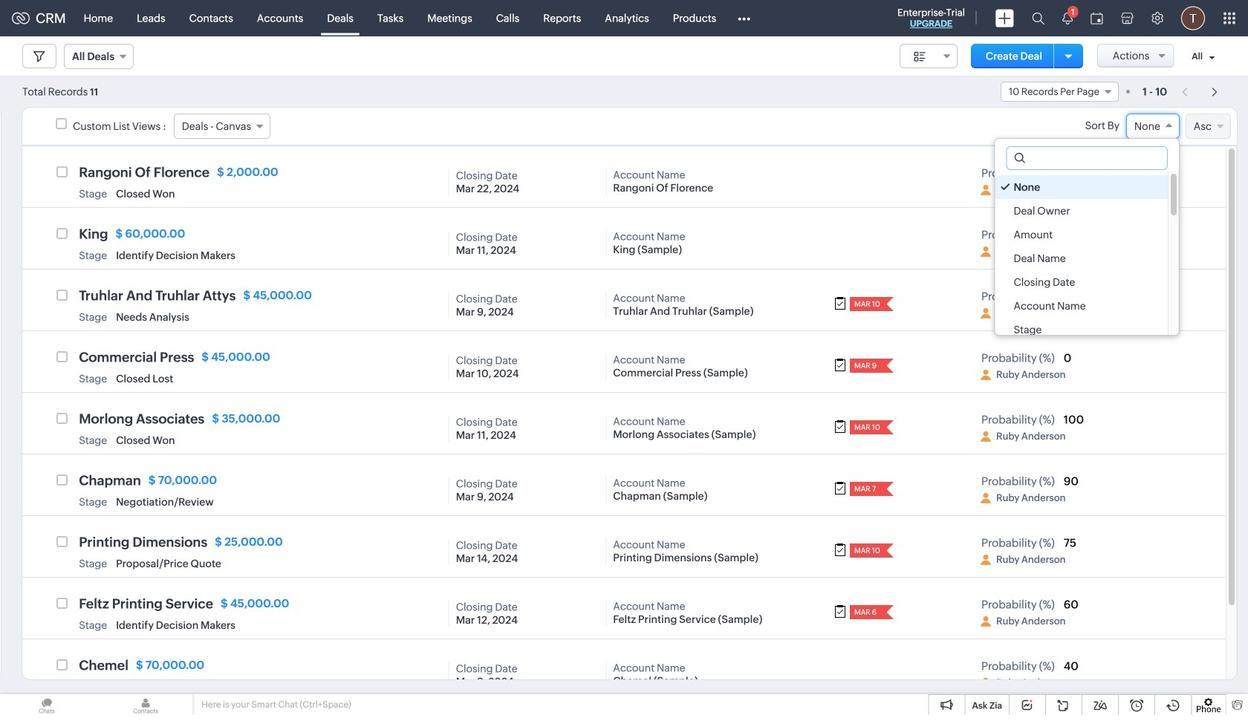 Task type: describe. For each thing, give the bounding box(es) containing it.
1 icon_profile image from the top
[[981, 185, 991, 195]]

7 option from the top
[[995, 318, 1168, 342]]

search element
[[1023, 0, 1054, 36]]

create menu element
[[987, 0, 1023, 36]]

2 icon_profile image from the top
[[981, 247, 991, 257]]

3 option from the top
[[995, 223, 1168, 247]]

6 option from the top
[[995, 294, 1168, 318]]

2 option from the top
[[995, 199, 1168, 223]]

logo image
[[12, 12, 30, 24]]

8 icon_profile image from the top
[[981, 617, 991, 627]]

chats image
[[0, 695, 94, 716]]

signals element
[[1054, 0, 1082, 36]]

create menu image
[[996, 9, 1014, 27]]

6 icon_profile image from the top
[[981, 493, 991, 504]]



Task type: vqa. For each thing, say whether or not it's contained in the screenshot.
seventh option from the top of the page
yes



Task type: locate. For each thing, give the bounding box(es) containing it.
4 option from the top
[[995, 247, 1168, 270]]

profile image
[[1182, 6, 1205, 30]]

search image
[[1032, 12, 1045, 25]]

9 icon_profile image from the top
[[981, 678, 991, 689]]

icon_profile image
[[981, 185, 991, 195], [981, 247, 991, 257], [981, 308, 991, 319], [981, 370, 991, 380], [981, 432, 991, 442], [981, 493, 991, 504], [981, 555, 991, 566], [981, 617, 991, 627], [981, 678, 991, 689]]

7 icon_profile image from the top
[[981, 555, 991, 566]]

3 icon_profile image from the top
[[981, 308, 991, 319]]

profile element
[[1173, 0, 1214, 36]]

1 option from the top
[[995, 175, 1168, 199]]

option
[[995, 175, 1168, 199], [995, 199, 1168, 223], [995, 223, 1168, 247], [995, 247, 1168, 270], [995, 270, 1168, 294], [995, 294, 1168, 318], [995, 318, 1168, 342]]

None text field
[[1007, 147, 1167, 169]]

4 icon_profile image from the top
[[981, 370, 991, 380]]

None field
[[1126, 114, 1180, 139]]

5 option from the top
[[995, 270, 1168, 294]]

contacts image
[[99, 695, 192, 716]]

calendar image
[[1091, 12, 1104, 24]]

list box
[[995, 172, 1179, 342]]

5 icon_profile image from the top
[[981, 432, 991, 442]]



